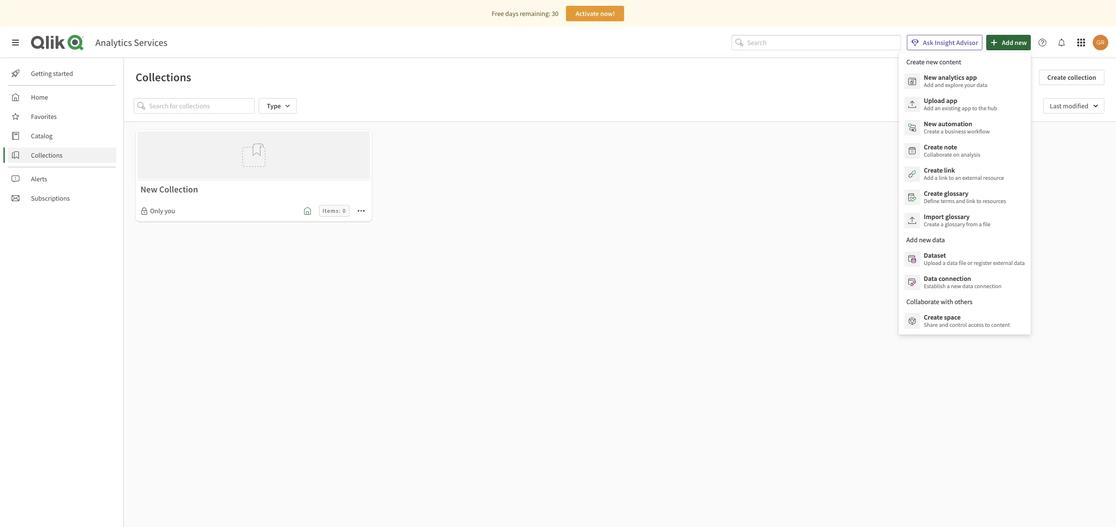 Task type: vqa. For each thing, say whether or not it's contained in the screenshot.
the top onboarding
no



Task type: locate. For each thing, give the bounding box(es) containing it.
and right share
[[939, 322, 949, 329]]

0 horizontal spatial collections
[[31, 151, 63, 160]]

control
[[950, 322, 967, 329]]

collections
[[136, 70, 191, 85], [31, 151, 63, 160]]

0 vertical spatial new
[[924, 73, 937, 82]]

connection down dataset menu item
[[939, 275, 971, 283]]

1 vertical spatial new
[[924, 120, 937, 128]]

collections down catalog
[[31, 151, 63, 160]]

explore
[[945, 81, 964, 89]]

new for new collection
[[140, 184, 157, 195]]

app right explore at the top right of the page
[[966, 73, 977, 82]]

create glossary define terms and link to resources
[[924, 189, 1006, 205]]

import
[[924, 213, 944, 221]]

1 horizontal spatial collections
[[136, 70, 191, 85]]

an
[[935, 105, 941, 112], [955, 174, 961, 182]]

you
[[165, 207, 175, 216]]

add
[[1002, 38, 1014, 47], [924, 81, 934, 89], [924, 105, 934, 112], [924, 174, 934, 182]]

activate
[[576, 9, 599, 18]]

getting started link
[[8, 66, 116, 81]]

add right advisor
[[1002, 38, 1014, 47]]

1 vertical spatial collections
[[31, 151, 63, 160]]

upload down the analytics
[[924, 96, 945, 105]]

create inside create link add a link to an external resource
[[924, 166, 943, 175]]

link
[[944, 166, 955, 175], [939, 174, 948, 182], [967, 198, 976, 205]]

data left or
[[947, 260, 958, 267]]

define
[[924, 198, 940, 205]]

a inside the data connection establish a new data connection
[[947, 283, 950, 290]]

add inside the new analytics app add and explore your data
[[924, 81, 934, 89]]

0 vertical spatial an
[[935, 105, 941, 112]]

create glossary menu item
[[899, 186, 1031, 209]]

0
[[343, 207, 346, 215]]

0 horizontal spatial new
[[951, 283, 961, 290]]

to inside upload app add an existing app to the hub
[[973, 105, 978, 112]]

new left automation
[[924, 120, 937, 128]]

terms
[[941, 198, 955, 205]]

1 vertical spatial file
[[959, 260, 967, 267]]

0 horizontal spatial connection
[[939, 275, 971, 283]]

from
[[966, 221, 978, 228]]

add left the analytics
[[924, 81, 934, 89]]

0 horizontal spatial an
[[935, 105, 941, 112]]

to inside create space share and control access to content
[[985, 322, 990, 329]]

activate now!
[[576, 9, 615, 18]]

new left the analytics
[[924, 73, 937, 82]]

0 horizontal spatial external
[[963, 174, 982, 182]]

external up create glossary define terms and link to resources
[[963, 174, 982, 182]]

add up define
[[924, 174, 934, 182]]

and right the terms
[[956, 198, 965, 205]]

upload up data
[[924, 260, 942, 267]]

new
[[924, 73, 937, 82], [924, 120, 937, 128], [140, 184, 157, 195]]

2 vertical spatial and
[[939, 322, 949, 329]]

1 upload from the top
[[924, 96, 945, 105]]

searchbar element
[[732, 35, 901, 51]]

getting
[[31, 69, 52, 78]]

create left note at top right
[[924, 143, 943, 152]]

analytics
[[938, 73, 965, 82]]

a left the business
[[941, 128, 944, 135]]

1 horizontal spatial connection
[[975, 283, 1002, 290]]

create inside create space share and control access to content
[[924, 313, 943, 322]]

create inside button
[[1048, 73, 1067, 82]]

a right establish
[[947, 283, 950, 290]]

alerts
[[31, 175, 47, 184]]

hub
[[988, 105, 997, 112]]

to for app
[[973, 105, 978, 112]]

add new button
[[987, 35, 1031, 50]]

create for create note collaborate on analysis
[[924, 143, 943, 152]]

create left space
[[924, 313, 943, 322]]

external inside create link add a link to an external resource
[[963, 174, 982, 182]]

upload inside upload app add an existing app to the hub
[[924, 96, 945, 105]]

and
[[935, 81, 944, 89], [956, 198, 965, 205], [939, 322, 949, 329]]

and inside create space share and control access to content
[[939, 322, 949, 329]]

1 vertical spatial and
[[956, 198, 965, 205]]

establish
[[924, 283, 946, 290]]

to for space
[[985, 322, 990, 329]]

collections down "services"
[[136, 70, 191, 85]]

to
[[973, 105, 978, 112], [949, 174, 954, 182], [977, 198, 982, 205], [985, 322, 990, 329]]

analytics services
[[95, 36, 167, 48]]

0 vertical spatial upload
[[924, 96, 945, 105]]

menu
[[899, 52, 1031, 335]]

a for link
[[935, 174, 938, 182]]

0 vertical spatial file
[[983, 221, 991, 228]]

external
[[963, 174, 982, 182], [993, 260, 1013, 267]]

connection down register
[[975, 283, 1002, 290]]

new inside new automation create a business workflow
[[924, 120, 937, 128]]

and inside create glossary define terms and link to resources
[[956, 198, 965, 205]]

2 upload from the top
[[924, 260, 942, 267]]

create note menu item
[[899, 139, 1031, 163]]

external right register
[[993, 260, 1013, 267]]

and left explore at the top right of the page
[[935, 81, 944, 89]]

1 horizontal spatial an
[[955, 174, 961, 182]]

a inside "dataset upload a data file or register external data"
[[943, 260, 946, 267]]

glossary down the create link menu item
[[944, 189, 969, 198]]

link inside create glossary define terms and link to resources
[[967, 198, 976, 205]]

create inside create glossary define terms and link to resources
[[924, 189, 943, 198]]

automation
[[938, 120, 973, 128]]

to up create glossary define terms and link to resources
[[949, 174, 954, 182]]

file inside "dataset upload a data file or register external data"
[[959, 260, 967, 267]]

collections inside collections link
[[31, 151, 63, 160]]

an left existing
[[935, 105, 941, 112]]

to for glossary
[[977, 198, 982, 205]]

analysis
[[961, 151, 981, 158]]

a down the terms
[[941, 221, 944, 228]]

create for create collection
[[1048, 73, 1067, 82]]

to right access
[[985, 322, 990, 329]]

a
[[941, 128, 944, 135], [935, 174, 938, 182], [941, 221, 944, 228], [979, 221, 982, 228], [943, 260, 946, 267], [947, 283, 950, 290]]

app
[[966, 73, 977, 82], [947, 96, 958, 105], [962, 105, 971, 112]]

navigation pane element
[[0, 62, 124, 210]]

and for analytics
[[935, 81, 944, 89]]

connection
[[939, 275, 971, 283], [975, 283, 1002, 290]]

to inside create glossary define terms and link to resources
[[977, 198, 982, 205]]

data
[[977, 81, 988, 89], [947, 260, 958, 267], [1014, 260, 1025, 267], [963, 283, 973, 290]]

file right from
[[983, 221, 991, 228]]

upload
[[924, 96, 945, 105], [924, 260, 942, 267]]

create down define
[[924, 221, 940, 228]]

glossary
[[944, 189, 969, 198], [946, 213, 970, 221], [945, 221, 965, 228]]

only
[[150, 207, 163, 216]]

last modified image
[[1044, 98, 1105, 114]]

new inside the new analytics app add and explore your data
[[924, 73, 937, 82]]

1 horizontal spatial new
[[1015, 38, 1027, 47]]

create up import on the right top
[[924, 189, 943, 198]]

external inside "dataset upload a data file or register external data"
[[993, 260, 1013, 267]]

data down or
[[963, 283, 973, 290]]

new for new analytics app add and explore your data
[[924, 73, 937, 82]]

share
[[924, 322, 938, 329]]

favorites link
[[8, 109, 116, 124]]

import glossary menu item
[[899, 209, 1031, 232]]

1 vertical spatial an
[[955, 174, 961, 182]]

an up create glossary define terms and link to resources
[[955, 174, 961, 182]]

link up import glossary menu item
[[967, 198, 976, 205]]

a down 'collaborate'
[[935, 174, 938, 182]]

glossary for create glossary
[[944, 189, 969, 198]]

0 vertical spatial collections
[[136, 70, 191, 85]]

create link menu item
[[899, 163, 1031, 186]]

to left resources
[[977, 198, 982, 205]]

new
[[1015, 38, 1027, 47], [951, 283, 961, 290]]

collaborate
[[924, 151, 952, 158]]

business
[[945, 128, 966, 135]]

1 horizontal spatial external
[[993, 260, 1013, 267]]

link up the terms
[[939, 174, 948, 182]]

create for create link add a link to an external resource
[[924, 166, 943, 175]]

glossary down the terms
[[946, 213, 970, 221]]

create inside new automation create a business workflow
[[924, 128, 940, 135]]

new collection
[[140, 184, 198, 195]]

file left or
[[959, 260, 967, 267]]

file
[[983, 221, 991, 228], [959, 260, 967, 267]]

0 vertical spatial and
[[935, 81, 944, 89]]

add inside upload app add an existing app to the hub
[[924, 105, 934, 112]]

remaining:
[[520, 9, 551, 18]]

your
[[965, 81, 976, 89]]

new inside the data connection establish a new data connection
[[951, 283, 961, 290]]

data inside the new analytics app add and explore your data
[[977, 81, 988, 89]]

0 horizontal spatial file
[[959, 260, 967, 267]]

free days remaining: 30
[[492, 9, 559, 18]]

1 horizontal spatial file
[[983, 221, 991, 228]]

upload app menu item
[[899, 93, 1031, 116]]

glossary inside create glossary define terms and link to resources
[[944, 189, 969, 198]]

a up establish
[[943, 260, 946, 267]]

0 vertical spatial new
[[1015, 38, 1027, 47]]

create left the business
[[924, 128, 940, 135]]

new automation create a business workflow
[[924, 120, 990, 135]]

dataset upload a data file or register external data
[[924, 251, 1025, 267]]

create space menu item
[[899, 310, 1031, 333]]

app inside the new analytics app add and explore your data
[[966, 73, 977, 82]]

and inside the new analytics app add and explore your data
[[935, 81, 944, 89]]

create left collection
[[1048, 73, 1067, 82]]

collection
[[1068, 73, 1097, 82]]

an inside upload app add an existing app to the hub
[[935, 105, 941, 112]]

create inside create note collaborate on analysis
[[924, 143, 943, 152]]

ask insight advisor button
[[907, 35, 983, 50]]

home link
[[8, 90, 116, 105]]

new up only
[[140, 184, 157, 195]]

1 vertical spatial external
[[993, 260, 1013, 267]]

free
[[492, 9, 504, 18]]

2 vertical spatial new
[[140, 184, 157, 195]]

create down 'collaborate'
[[924, 166, 943, 175]]

to left the
[[973, 105, 978, 112]]

data inside the data connection establish a new data connection
[[963, 283, 973, 290]]

a inside create link add a link to an external resource
[[935, 174, 938, 182]]

a inside new automation create a business workflow
[[941, 128, 944, 135]]

1 vertical spatial new
[[951, 283, 961, 290]]

or
[[968, 260, 973, 267]]

on
[[953, 151, 960, 158]]

subscriptions link
[[8, 191, 116, 206]]

1 vertical spatial upload
[[924, 260, 942, 267]]

note
[[944, 143, 957, 152]]

workflow
[[967, 128, 990, 135]]

data right "your"
[[977, 81, 988, 89]]

a for connection
[[947, 283, 950, 290]]

0 vertical spatial external
[[963, 174, 982, 182]]

add left existing
[[924, 105, 934, 112]]

insight
[[935, 38, 955, 47]]



Task type: describe. For each thing, give the bounding box(es) containing it.
favorites
[[31, 112, 57, 121]]

services
[[134, 36, 167, 48]]

getting started
[[31, 69, 73, 78]]

glossary left from
[[945, 221, 965, 228]]

data connection menu item
[[899, 271, 1031, 294]]

filters region
[[124, 91, 1116, 122]]

and for glossary
[[956, 198, 965, 205]]

create link add a link to an external resource
[[924, 166, 1004, 182]]

new for new automation create a business workflow
[[924, 120, 937, 128]]

app right existing
[[962, 105, 971, 112]]

create inside import glossary create a glossary from a file
[[924, 221, 940, 228]]

upload inside "dataset upload a data file or register external data"
[[924, 260, 942, 267]]

glossary for import glossary
[[946, 213, 970, 221]]

home
[[31, 93, 48, 102]]

upload app add an existing app to the hub
[[924, 96, 997, 112]]

alerts link
[[8, 171, 116, 187]]

collections link
[[8, 148, 116, 163]]

data
[[924, 275, 938, 283]]

dataset
[[924, 251, 946, 260]]

only you
[[150, 207, 175, 216]]

advisor
[[957, 38, 978, 47]]

activate now! link
[[566, 6, 624, 21]]

import glossary create a glossary from a file
[[924, 213, 991, 228]]

ask insight advisor
[[923, 38, 978, 47]]

items:
[[323, 207, 341, 215]]

30
[[552, 9, 559, 18]]

link down the on
[[944, 166, 955, 175]]

Search text field
[[747, 35, 901, 51]]

subscriptions
[[31, 194, 70, 203]]

resource
[[983, 174, 1004, 182]]

access
[[968, 322, 984, 329]]

started
[[53, 69, 73, 78]]

a for automation
[[941, 128, 944, 135]]

new analytics app menu item
[[899, 70, 1031, 93]]

Search for collections text field
[[149, 98, 255, 114]]

now!
[[600, 9, 615, 18]]

add inside dropdown button
[[1002, 38, 1014, 47]]

app down explore at the top right of the page
[[947, 96, 958, 105]]

create for create space share and control access to content
[[924, 313, 943, 322]]

create collection
[[1048, 73, 1097, 82]]

close sidebar menu image
[[12, 39, 19, 46]]

an inside create link add a link to an external resource
[[955, 174, 961, 182]]

collection
[[159, 184, 198, 195]]

the
[[979, 105, 987, 112]]

file inside import glossary create a glossary from a file
[[983, 221, 991, 228]]

add inside create link add a link to an external resource
[[924, 174, 934, 182]]

data connection establish a new data connection
[[924, 275, 1002, 290]]

new analytics app add and explore your data
[[924, 73, 988, 89]]

new automation menu item
[[899, 116, 1031, 139]]

catalog link
[[8, 128, 116, 144]]

ask
[[923, 38, 934, 47]]

resources
[[983, 198, 1006, 205]]

menu containing new analytics app
[[899, 52, 1031, 335]]

a right from
[[979, 221, 982, 228]]

space
[[944, 313, 961, 322]]

create note collaborate on analysis
[[924, 143, 981, 158]]

register
[[974, 260, 992, 267]]

content
[[991, 322, 1010, 329]]

external for create link
[[963, 174, 982, 182]]

external for dataset
[[993, 260, 1013, 267]]

a for glossary
[[941, 221, 944, 228]]

create collection button
[[1039, 70, 1105, 85]]

analytics
[[95, 36, 132, 48]]

new inside add new dropdown button
[[1015, 38, 1027, 47]]

existing
[[942, 105, 961, 112]]

create space share and control access to content
[[924, 313, 1010, 329]]

days
[[505, 9, 519, 18]]

add new
[[1002, 38, 1027, 47]]

remove collection from home image
[[304, 207, 311, 215]]

dataset menu item
[[899, 248, 1031, 271]]

to inside create link add a link to an external resource
[[949, 174, 954, 182]]

create for create glossary define terms and link to resources
[[924, 189, 943, 198]]

items: 0
[[323, 207, 346, 215]]

catalog
[[31, 132, 53, 140]]

analytics services element
[[95, 36, 167, 48]]

data right register
[[1014, 260, 1025, 267]]



